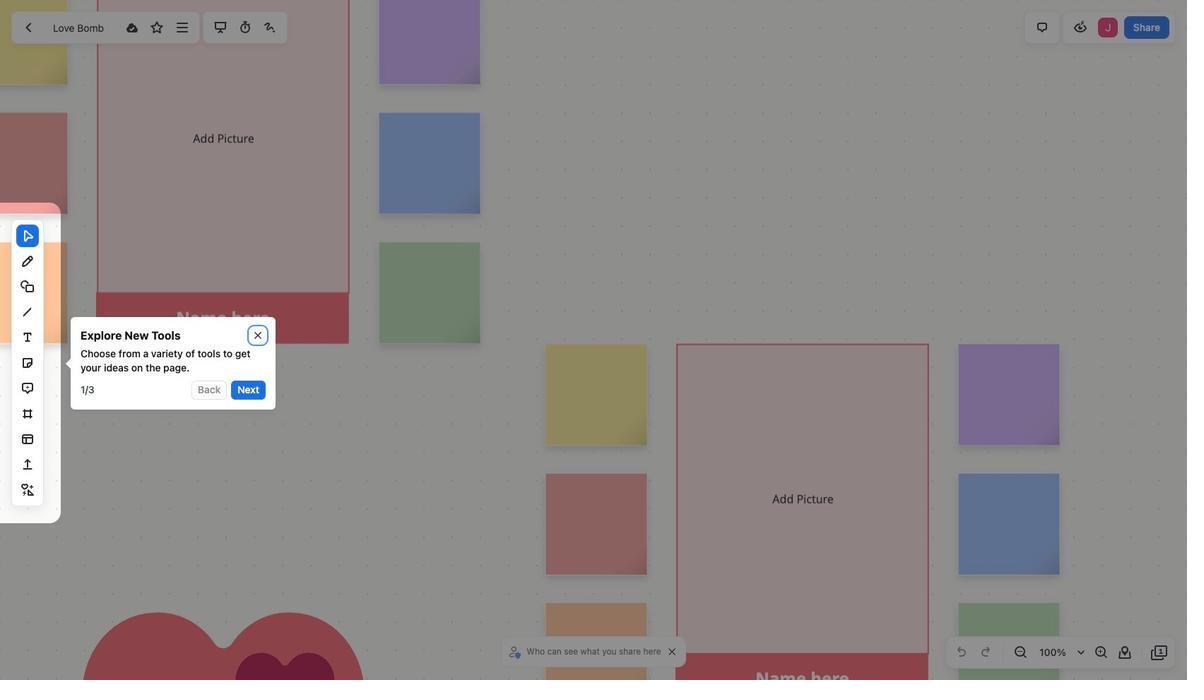 Task type: locate. For each thing, give the bounding box(es) containing it.
close image
[[254, 332, 261, 339], [669, 649, 676, 656]]

Document name text field
[[43, 16, 119, 39]]

tooltip
[[61, 317, 276, 410]]

presentation image
[[212, 19, 229, 36]]

explore new tools element
[[81, 327, 181, 344]]

0 horizontal spatial close image
[[254, 332, 261, 339]]

zoom in image
[[1093, 644, 1109, 661]]

list item
[[1097, 16, 1119, 39]]

1 vertical spatial close image
[[669, 649, 676, 656]]

1 horizontal spatial close image
[[669, 649, 676, 656]]

comment panel image
[[1034, 19, 1051, 36]]

0 vertical spatial close image
[[254, 332, 261, 339]]

list
[[1097, 16, 1119, 39]]



Task type: describe. For each thing, give the bounding box(es) containing it.
more options image
[[173, 19, 190, 36]]

choose from a variety of tools to get your ideas on the page. element
[[81, 347, 266, 375]]

star this whiteboard image
[[149, 19, 166, 36]]

laser image
[[261, 19, 278, 36]]

pages image
[[1151, 644, 1168, 661]]

dashboard image
[[20, 19, 37, 36]]

zoom out image
[[1012, 644, 1029, 661]]

timer image
[[237, 19, 253, 36]]



Task type: vqa. For each thing, say whether or not it's contained in the screenshot.
'Zoom Logo'
no



